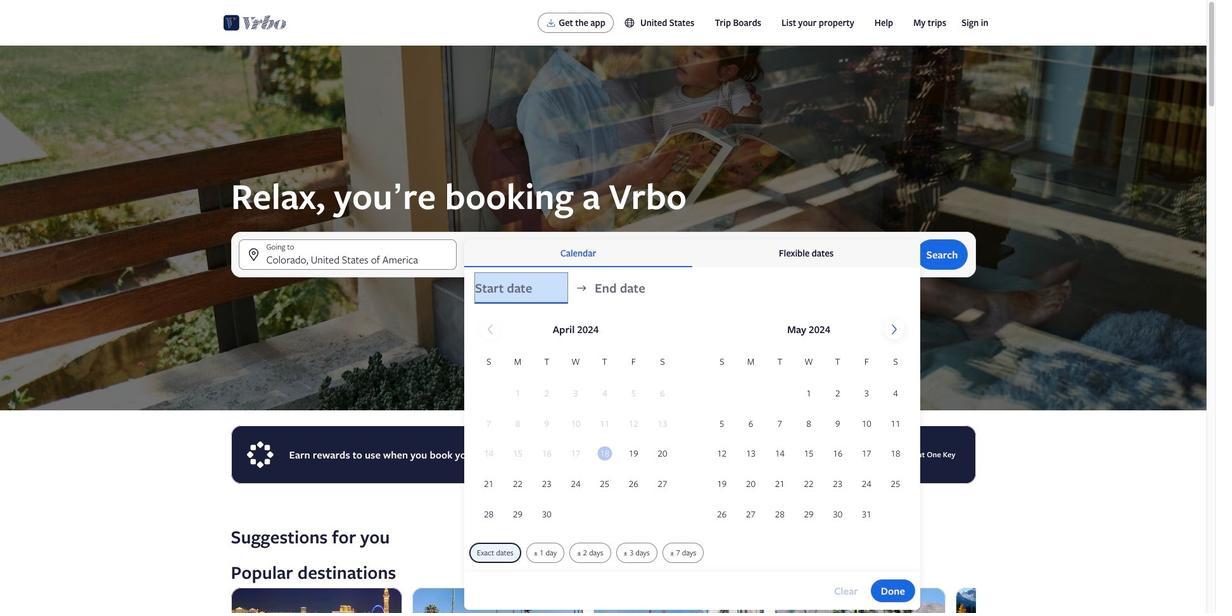 Task type: locate. For each thing, give the bounding box(es) containing it.
tab list
[[464, 239, 921, 267]]

directional image
[[576, 283, 587, 294]]

previous month image
[[483, 322, 498, 337]]

small image
[[624, 17, 640, 29]]

application inside wizard region
[[475, 314, 910, 530]]

main content
[[0, 46, 1207, 613]]

application
[[475, 314, 910, 530]]

tab list inside wizard region
[[464, 239, 921, 267]]

may 2024 element
[[708, 355, 910, 530]]

today element
[[598, 447, 612, 461]]



Task type: describe. For each thing, give the bounding box(es) containing it.
april 2024 element
[[475, 355, 677, 530]]

recently viewed region
[[223, 492, 983, 512]]

next month image
[[887, 322, 902, 337]]

download the app button image
[[546, 18, 556, 28]]

wizard region
[[0, 46, 1207, 610]]

vrbo logo image
[[223, 13, 286, 33]]



Task type: vqa. For each thing, say whether or not it's contained in the screenshot.
application in the THE WIZARD region
yes



